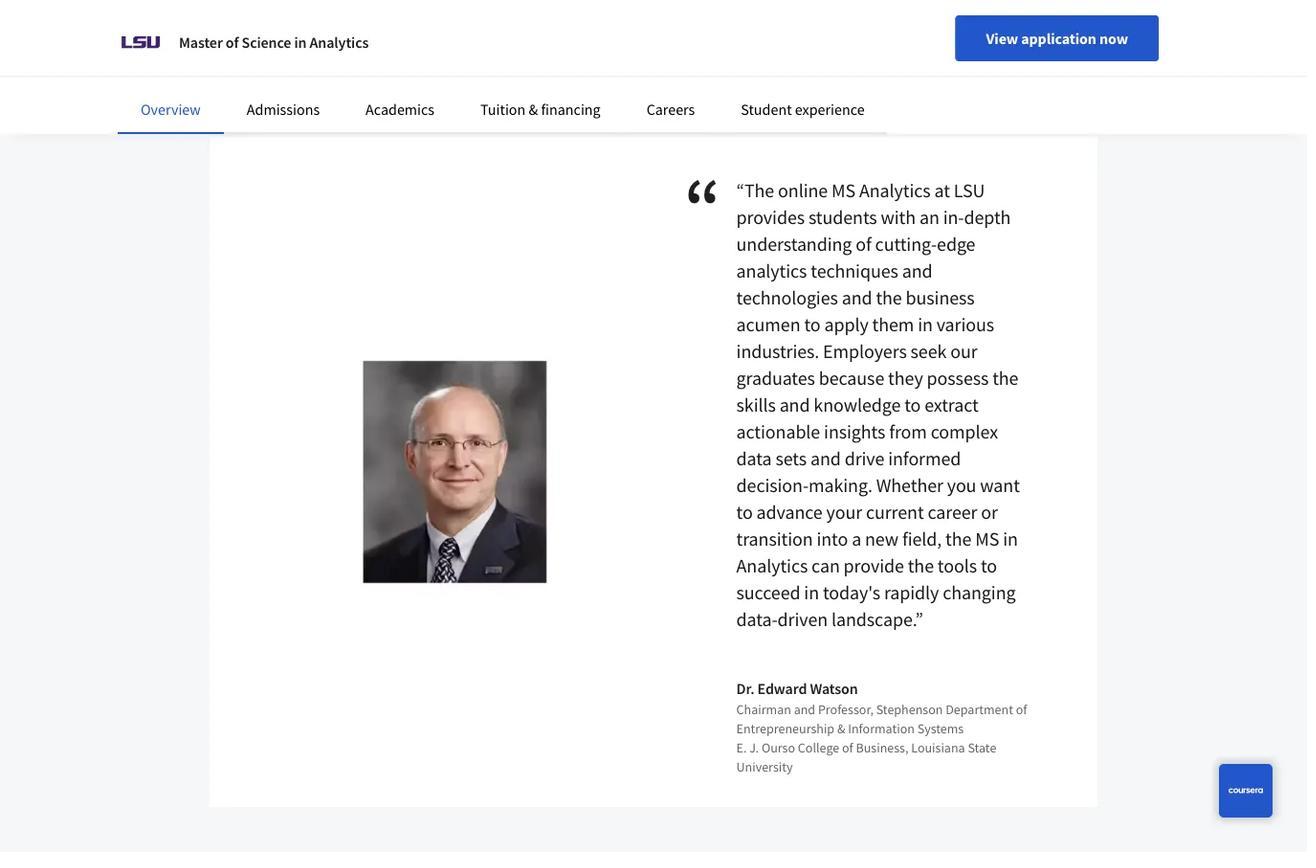 Task type: locate. For each thing, give the bounding box(es) containing it.
careers link
[[647, 100, 695, 119]]

and
[[902, 259, 933, 283], [842, 286, 873, 310], [780, 393, 810, 417], [811, 447, 841, 471], [794, 701, 816, 718]]

& right tuition
[[529, 100, 538, 119]]

2 horizontal spatial &
[[838, 720, 846, 737]]

& down professor,
[[838, 720, 846, 737]]

to left 'apply'
[[805, 313, 821, 337]]

0 horizontal spatial financing
[[277, 27, 332, 44]]

stephenson
[[877, 701, 943, 718]]

data-
[[737, 607, 778, 631]]

or
[[982, 500, 998, 524]]

various
[[937, 313, 995, 337]]

cutting-
[[876, 232, 937, 256]]

1 vertical spatial financing
[[541, 100, 601, 119]]

the right possess at the right
[[993, 366, 1019, 390]]

graduates
[[737, 366, 815, 390]]

insights
[[824, 420, 886, 444]]

skills
[[737, 393, 776, 417]]

to
[[805, 313, 821, 337], [905, 393, 921, 417], [737, 500, 753, 524], [981, 554, 998, 578]]

provide
[[844, 554, 904, 578]]

admissions link
[[247, 100, 320, 119]]

provides
[[737, 205, 805, 229]]

whether
[[877, 473, 944, 497]]

learn more about tuition & financing link
[[118, 27, 332, 44]]

1 horizontal spatial ms
[[976, 527, 1000, 551]]

possess
[[927, 366, 989, 390]]

data
[[737, 447, 772, 471]]

making.
[[809, 473, 873, 497]]

0 vertical spatial ms
[[832, 179, 856, 202]]

more
[[153, 27, 184, 44]]

of right about
[[226, 33, 239, 52]]

tuition & financing link
[[481, 100, 601, 119]]

succeed
[[737, 581, 801, 605]]

experience
[[795, 100, 865, 119]]

an
[[920, 205, 940, 229]]

view application now button
[[956, 15, 1159, 61]]

want
[[981, 473, 1020, 497]]

analytics
[[737, 259, 807, 283]]

"the
[[737, 179, 775, 202]]

&
[[266, 27, 275, 44], [529, 100, 538, 119], [838, 720, 846, 737]]

of inside "the online ms analytics at lsu provides students with an in-depth understanding of cutting-edge analytics techniques and technologies and the business acumen to apply them in various industries. employers seek our graduates because they possess the skills and knowledge to extract actionable insights from complex data sets and drive informed decision-making. whether you want to advance your current career or transition into a new field, the ms in analytics can provide the tools to succeed in today's rapidly changing data-driven landscape."
[[856, 232, 872, 256]]

sets
[[776, 447, 807, 471]]

at
[[935, 179, 950, 202]]

2 vertical spatial analytics
[[737, 554, 808, 578]]

rapidly
[[884, 581, 939, 605]]

2 vertical spatial &
[[838, 720, 846, 737]]

chairman
[[737, 701, 792, 718]]

a
[[852, 527, 862, 551]]

0 horizontal spatial analytics
[[310, 33, 369, 52]]

financing right tuition on the left of page
[[277, 27, 332, 44]]

online
[[778, 179, 828, 202]]

1 horizontal spatial analytics
[[737, 554, 808, 578]]

e.
[[737, 739, 747, 756]]

driven
[[778, 607, 828, 631]]

analytics right science
[[310, 33, 369, 52]]

student
[[741, 100, 792, 119]]

0 vertical spatial financing
[[277, 27, 332, 44]]

0 vertical spatial &
[[266, 27, 275, 44]]

professor,
[[818, 701, 874, 718]]

and down techniques
[[842, 286, 873, 310]]

ms up students
[[832, 179, 856, 202]]

advance
[[757, 500, 823, 524]]

into
[[817, 527, 848, 551]]

1 horizontal spatial &
[[529, 100, 538, 119]]

louisiana
[[912, 739, 966, 756]]

seek
[[911, 339, 947, 363]]

analytics up with
[[860, 179, 931, 202]]

ourso
[[762, 739, 796, 756]]

science
[[242, 33, 291, 52]]

& inside dr. edward watson chairman and professor, stephenson department of entrepreneurship & information systems e. j. ourso college of business, louisiana state university
[[838, 720, 846, 737]]

& right tuition on the left of page
[[266, 27, 275, 44]]

decision-
[[737, 473, 809, 497]]

state
[[968, 739, 997, 756]]

and down cutting-
[[902, 259, 933, 283]]

1 vertical spatial analytics
[[860, 179, 931, 202]]

ms down or
[[976, 527, 1000, 551]]

apply
[[825, 313, 869, 337]]

financing right tuition
[[541, 100, 601, 119]]

in
[[294, 33, 307, 52], [918, 313, 933, 337], [1003, 527, 1018, 551], [805, 581, 819, 605]]

and up actionable
[[780, 393, 810, 417]]

college
[[798, 739, 840, 756]]

ms
[[832, 179, 856, 202], [976, 527, 1000, 551]]

overview
[[141, 100, 201, 119]]

university
[[737, 758, 793, 775]]

acumen
[[737, 313, 801, 337]]

the down field,
[[908, 554, 934, 578]]

in up driven at the bottom right
[[805, 581, 819, 605]]

1 horizontal spatial financing
[[541, 100, 601, 119]]

analytics down transition
[[737, 554, 808, 578]]

0 horizontal spatial &
[[266, 27, 275, 44]]

of up techniques
[[856, 232, 872, 256]]

academics link
[[366, 100, 435, 119]]

and up entrepreneurship
[[794, 701, 816, 718]]

tuition
[[224, 27, 263, 44]]

"
[[684, 157, 737, 254]]

business
[[906, 286, 975, 310]]

edward
[[758, 679, 807, 698]]

landscape."
[[832, 607, 924, 631]]

student experience
[[741, 100, 865, 119]]

tuition
[[481, 100, 526, 119]]

academics
[[366, 100, 435, 119]]

learn more about tuition & financing
[[118, 27, 332, 44]]

informed
[[889, 447, 961, 471]]



Task type: describe. For each thing, give the bounding box(es) containing it.
technologies
[[737, 286, 838, 310]]

and inside dr. edward watson chairman and professor, stephenson department of entrepreneurship & information systems e. j. ourso college of business, louisiana state university
[[794, 701, 816, 718]]

can
[[812, 554, 840, 578]]

department
[[946, 701, 1014, 718]]

and up making.
[[811, 447, 841, 471]]

changing
[[943, 581, 1016, 605]]

tools
[[938, 554, 977, 578]]

now
[[1100, 29, 1129, 48]]

master
[[179, 33, 223, 52]]

actionable
[[737, 420, 821, 444]]

from
[[890, 420, 928, 444]]

1 vertical spatial ms
[[976, 527, 1000, 551]]

0 horizontal spatial ms
[[832, 179, 856, 202]]

depth
[[964, 205, 1011, 229]]

the up tools
[[946, 527, 972, 551]]

techniques
[[811, 259, 899, 283]]

about
[[187, 27, 221, 44]]

dr. edward watson chairman and professor, stephenson department of entrepreneurship & information systems e. j. ourso college of business, louisiana state university
[[737, 679, 1028, 775]]

because
[[819, 366, 885, 390]]

to up the from
[[905, 393, 921, 417]]

with
[[881, 205, 916, 229]]

dr.
[[737, 679, 755, 698]]

in down want
[[1003, 527, 1018, 551]]

of right college
[[842, 739, 854, 756]]

to down decision-
[[737, 500, 753, 524]]

0 vertical spatial analytics
[[310, 33, 369, 52]]

career
[[928, 500, 978, 524]]

your
[[827, 500, 863, 524]]

in-
[[944, 205, 964, 229]]

today's
[[823, 581, 881, 605]]

complex
[[931, 420, 999, 444]]

in up the seek
[[918, 313, 933, 337]]

field,
[[903, 527, 942, 551]]

the up them
[[876, 286, 902, 310]]

students
[[809, 205, 878, 229]]

overview link
[[141, 100, 201, 119]]

they
[[888, 366, 924, 390]]

new
[[865, 527, 899, 551]]

you
[[947, 473, 977, 497]]

"the online ms analytics at lsu provides students with an in-depth understanding of cutting-edge analytics techniques and technologies and the business acumen to apply them in various industries. employers seek our graduates because they possess the skills and knowledge to extract actionable insights from complex data sets and drive informed decision-making. whether you want to advance your current career or transition into a new field, the ms in analytics can provide the tools to succeed in today's rapidly changing data-driven landscape."
[[737, 179, 1020, 631]]

lsu
[[954, 179, 985, 202]]

view
[[987, 29, 1019, 48]]

employers
[[823, 339, 907, 363]]

of right department
[[1016, 701, 1028, 718]]

1 vertical spatial &
[[529, 100, 538, 119]]

to up changing
[[981, 554, 998, 578]]

understanding
[[737, 232, 852, 256]]

admissions
[[247, 100, 320, 119]]

edge
[[937, 232, 976, 256]]

learn
[[118, 27, 151, 44]]

systems
[[918, 720, 964, 737]]

current
[[866, 500, 924, 524]]

testimonial by dr. edward watson image
[[256, 273, 654, 671]]

student experience link
[[741, 100, 865, 119]]

our
[[951, 339, 978, 363]]

tuition & financing
[[481, 100, 601, 119]]

entrepreneurship
[[737, 720, 835, 737]]

information
[[848, 720, 915, 737]]

industries.
[[737, 339, 820, 363]]

j.
[[750, 739, 759, 756]]

drive
[[845, 447, 885, 471]]

view application now
[[987, 29, 1129, 48]]

knowledge
[[814, 393, 901, 417]]

business,
[[856, 739, 909, 756]]

application
[[1022, 29, 1097, 48]]

transition
[[737, 527, 813, 551]]

in right science
[[294, 33, 307, 52]]

louisiana state university logo image
[[118, 19, 164, 65]]

careers
[[647, 100, 695, 119]]

master of science in analytics
[[179, 33, 369, 52]]

watson
[[810, 679, 858, 698]]

2 horizontal spatial analytics
[[860, 179, 931, 202]]



Task type: vqa. For each thing, say whether or not it's contained in the screenshot.
all
no



